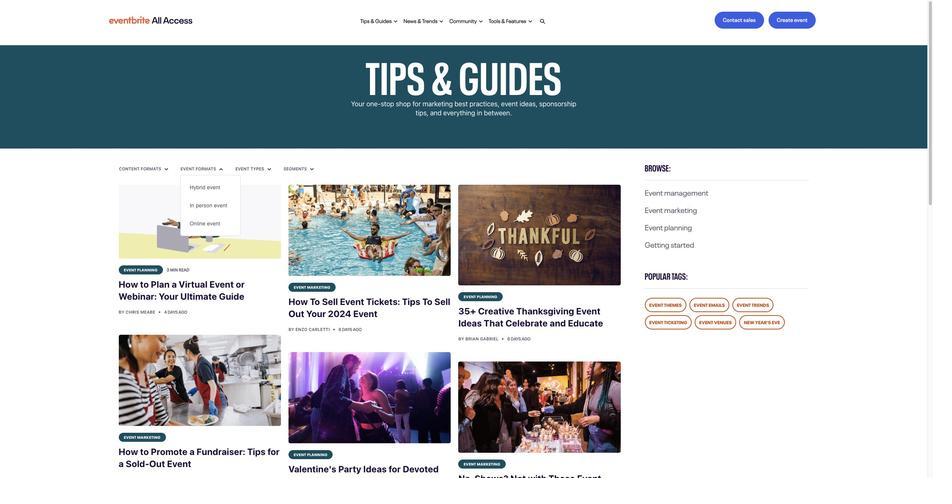 Task type: describe. For each thing, give the bounding box(es) containing it.
news
[[404, 16, 417, 24]]

2024
[[328, 309, 351, 319]]

event planning for 35+ creative thanksgiving event ideas that celebrate and educate
[[464, 294, 498, 299]]

marketing for lots of people at a pool party image
[[307, 284, 331, 290]]

tags:
[[672, 269, 688, 282]]

ideas inside valentine's party ideas for devoted event creators
[[363, 464, 387, 475]]

or
[[236, 279, 245, 290]]

how to plan a virtual event or webinar: your ultimate guide
[[119, 279, 245, 302]]

trends
[[422, 16, 438, 24]]

ago for your
[[353, 326, 362, 332]]

news & trends link
[[401, 12, 446, 28]]

browse:
[[645, 161, 671, 174]]

search icon image
[[540, 19, 545, 24]]

venues
[[714, 319, 732, 326]]

event planning link for valentine's party ideas for devoted event creators
[[289, 451, 333, 460]]

sales
[[744, 15, 756, 23]]

event trends
[[737, 301, 769, 308]]

min
[[170, 267, 178, 273]]

for inside your one-stop shop for marketing best practices, event ideas, sponsorship tips, and everything in between.
[[413, 100, 421, 108]]

thanksgiving
[[516, 306, 574, 317]]

event planning for how to plan a virtual event or webinar: your ultimate guide
[[124, 267, 158, 272]]

event types
[[235, 166, 265, 171]]

event ticketing
[[649, 319, 687, 326]]

35+ creative thanksgiving event ideas that celebrate and educate
[[458, 306, 603, 329]]

how for how to promote a fundraiser: tips for a sold-out event
[[119, 447, 138, 457]]

3
[[167, 267, 169, 273]]

fundraiser:
[[197, 447, 245, 457]]

to for promote
[[140, 447, 149, 457]]

in person event
[[190, 203, 227, 209]]

trends
[[752, 301, 769, 308]]

how to promote a fundraiser: tips for a sold-out event
[[119, 447, 280, 469]]

plan
[[151, 279, 170, 290]]

by for how to sell event tickets: tips to sell out your 2024 event
[[289, 327, 294, 332]]

new
[[744, 319, 754, 326]]

promote
[[151, 447, 187, 457]]

best
[[455, 100, 468, 108]]

tickets:
[[366, 297, 400, 307]]

valentine's party ideas for devoted event creators
[[289, 464, 439, 478]]

a for fundraiser:
[[190, 447, 195, 457]]

new year's eve
[[744, 319, 780, 326]]

marketing inside your one-stop shop for marketing best practices, event ideas, sponsorship tips, and everything in between.
[[423, 100, 453, 108]]

features
[[506, 16, 526, 24]]

in
[[477, 109, 482, 117]]

valentine's
[[289, 464, 336, 475]]

event marketing for lots of people at a pool party image
[[294, 284, 331, 290]]

days for your
[[342, 326, 352, 332]]

ago for ultimate
[[179, 309, 187, 315]]

event trends link
[[733, 298, 774, 312]]

webinar:
[[119, 291, 157, 302]]

event planning for valentine's party ideas for devoted event creators
[[294, 452, 328, 457]]

one-
[[367, 100, 381, 108]]

2 to from the left
[[423, 297, 433, 307]]

event formats
[[181, 166, 217, 171]]

content
[[119, 166, 140, 171]]

2 vertical spatial days
[[511, 336, 521, 342]]

out inside how to sell event tickets: tips to sell out your 2024 event
[[289, 309, 304, 319]]

event ticketing link
[[645, 315, 692, 330]]

arrow image for event types
[[267, 168, 271, 171]]

event venues link
[[695, 315, 737, 330]]

ticketing
[[664, 319, 687, 326]]

event inside how to promote a fundraiser: tips for a sold-out event
[[167, 459, 191, 469]]

arrow image
[[479, 20, 483, 23]]

contact sales link
[[715, 12, 764, 29]]

35+
[[458, 306, 476, 317]]

4 days ago
[[164, 309, 187, 315]]

6 days ago for sell
[[339, 326, 362, 332]]

create event link
[[769, 12, 816, 29]]

new year's eve link
[[740, 315, 785, 330]]

event emails link
[[689, 298, 730, 312]]

0 vertical spatial tips & guides
[[361, 16, 392, 24]]

segments element
[[180, 175, 241, 236]]

your inside how to sell event tickets: tips to sell out your 2024 event
[[306, 309, 326, 319]]

year's
[[755, 319, 771, 326]]

online event
[[190, 221, 220, 227]]

person
[[196, 203, 212, 209]]

event planning link for how to plan a virtual event or webinar: your ultimate guide
[[119, 265, 163, 274]]

planning for valentine's party ideas for devoted event creators
[[307, 452, 328, 457]]

ideas,
[[520, 100, 538, 108]]

segments
[[284, 166, 308, 171]]

how to promote a fundraiser: tips for a sold-out event link
[[119, 442, 281, 474]]

how for how to sell event tickets: tips to sell out your 2024 event
[[289, 297, 308, 307]]

3 min read
[[167, 267, 189, 273]]

tips & guides link
[[358, 12, 401, 28]]

by enzo carletti link
[[289, 327, 331, 332]]

creators
[[315, 476, 352, 478]]

popular
[[645, 269, 671, 282]]

event themes
[[649, 301, 682, 308]]

tools
[[489, 16, 501, 24]]

party
[[338, 464, 361, 475]]

event marketing link for people laughing while serving food image
[[119, 433, 166, 442]]

people laughing while serving food image
[[119, 335, 281, 426]]

35+ creative thanksgiving event ideas that celebrate and educate link
[[458, 302, 621, 334]]

lots of people at a pool party image
[[289, 185, 451, 276]]

event types button
[[235, 166, 271, 172]]

create
[[777, 15, 793, 23]]

event guests and food vendor image
[[458, 362, 621, 453]]

event marketing link for event guests and food vendor image at bottom
[[458, 460, 506, 469]]

virtual
[[179, 279, 208, 290]]

tools & features
[[489, 16, 526, 24]]

enzo
[[296, 327, 308, 332]]

brian
[[465, 337, 479, 342]]

a for virtual
[[172, 279, 177, 290]]

content formats
[[119, 166, 162, 171]]

arrow image for content formats
[[164, 168, 168, 171]]

and inside your one-stop shop for marketing best practices, event ideas, sponsorship tips, and everything in between.
[[430, 109, 442, 117]]

meabe
[[140, 310, 155, 314]]

eve
[[772, 319, 780, 326]]

how to plan a virtual event or webinar: your ultimate guide link
[[119, 274, 281, 307]]

by chris meabe
[[119, 310, 157, 314]]

marketing for people laughing while serving food image
[[137, 434, 161, 440]]

tips inside how to promote a fundraiser: tips for a sold-out event
[[247, 447, 266, 457]]

by enzo carletti
[[289, 327, 331, 332]]



Task type: vqa. For each thing, say whether or not it's contained in the screenshot.
GAME in Thursday, December 7 TV Pilot Taping Comedy Game Show |Anything Can Happen!| Host GRAHAM ELWOOD!
no



Task type: locate. For each thing, give the bounding box(es) containing it.
carletti
[[309, 327, 330, 332]]

event right online
[[207, 221, 220, 227]]

a inside "how to plan a virtual event or webinar: your ultimate guide"
[[172, 279, 177, 290]]

1 to from the top
[[140, 279, 149, 290]]

tips inside how to sell event tickets: tips to sell out your 2024 event
[[402, 297, 420, 307]]

1 vertical spatial 6 days ago
[[508, 336, 531, 342]]

3 arrow image from the left
[[528, 20, 532, 23]]

how inside how to sell event tickets: tips to sell out your 2024 event
[[289, 297, 308, 307]]

6 for thanksgiving
[[508, 336, 510, 342]]

0 horizontal spatial to
[[310, 297, 320, 307]]

to up webinar:
[[140, 279, 149, 290]]

1 vertical spatial a
[[190, 447, 195, 457]]

0 horizontal spatial ago
[[179, 309, 187, 315]]

getting
[[645, 238, 670, 250]]

0 horizontal spatial for
[[268, 447, 280, 457]]

out inside how to promote a fundraiser: tips for a sold-out event
[[149, 459, 165, 469]]

2 arrow image from the left
[[219, 168, 223, 171]]

0 vertical spatial and
[[430, 109, 442, 117]]

your up carletti on the bottom left
[[306, 309, 326, 319]]

1 horizontal spatial to
[[423, 297, 433, 307]]

logo eventbrite image
[[108, 13, 193, 27]]

days down celebrate
[[511, 336, 521, 342]]

that
[[484, 318, 504, 329]]

event management
[[645, 186, 709, 198]]

6 days ago down 2024
[[339, 326, 362, 332]]

how inside "how to plan a virtual event or webinar: your ultimate guide"
[[119, 279, 138, 290]]

& right tools
[[502, 16, 505, 24]]

event for hybrid event
[[207, 184, 220, 191]]

to inside how to promote a fundraiser: tips for a sold-out event
[[140, 447, 149, 457]]

2 vertical spatial how
[[119, 447, 138, 457]]

2 horizontal spatial arrow image
[[528, 20, 532, 23]]

marketing for event guests and food vendor image at bottom
[[477, 462, 500, 467]]

by chris meabe link
[[119, 310, 157, 314]]

0 vertical spatial ago
[[179, 309, 187, 315]]

& for tools & features link
[[502, 16, 505, 24]]

2 horizontal spatial a
[[190, 447, 195, 457]]

sell left 35+
[[435, 297, 450, 307]]

create event
[[777, 15, 808, 23]]

in person event link
[[181, 197, 240, 215]]

2 vertical spatial for
[[389, 464, 401, 475]]

0 horizontal spatial guides
[[375, 16, 392, 24]]

&
[[371, 16, 374, 24], [418, 16, 421, 24], [502, 16, 505, 24], [431, 40, 453, 106]]

event for online event
[[207, 221, 220, 227]]

1 vertical spatial tips & guides
[[366, 40, 562, 106]]

by left chris
[[119, 310, 124, 314]]

read
[[179, 267, 189, 273]]

arrow image inside 'tips & guides' link
[[394, 20, 398, 23]]

event formats button
[[180, 166, 223, 172]]

arrow image inside event types popup button
[[267, 168, 271, 171]]

ideas right party
[[363, 464, 387, 475]]

event planning link up 35+
[[458, 292, 503, 302]]

how to sell event tickets: tips to sell out your 2024 event link
[[289, 292, 451, 324]]

days right 4 on the bottom left
[[168, 309, 178, 315]]

popular tags:
[[645, 269, 688, 282]]

by left brian
[[458, 337, 464, 342]]

event marketing link for lots of people at a pool party image
[[289, 283, 336, 292]]

6 down 2024
[[339, 326, 341, 332]]

0 horizontal spatial arrow image
[[394, 20, 398, 23]]

formats
[[141, 166, 161, 171], [196, 166, 216, 171]]

6
[[339, 326, 341, 332], [508, 336, 510, 342]]

arrow image for segments
[[310, 168, 314, 171]]

event
[[794, 15, 808, 23], [501, 100, 518, 108], [207, 184, 220, 191], [214, 203, 227, 209], [207, 221, 220, 227]]

0 vertical spatial guides
[[375, 16, 392, 24]]

6 days ago down celebrate
[[508, 336, 531, 342]]

6 for sell
[[339, 326, 341, 332]]

out down promote
[[149, 459, 165, 469]]

event up between.
[[501, 100, 518, 108]]

a left sold-
[[119, 459, 124, 469]]

1 arrow image from the left
[[164, 168, 168, 171]]

practices,
[[470, 100, 500, 108]]

to up sold-
[[140, 447, 149, 457]]

planning up plan
[[137, 267, 158, 272]]

a right plan
[[172, 279, 177, 290]]

tips
[[361, 16, 370, 24], [366, 40, 425, 106], [402, 297, 420, 307], [247, 447, 266, 457]]

arrow image inside the 'event formats' popup button
[[219, 168, 223, 171]]

1 vertical spatial 6
[[508, 336, 510, 342]]

2 vertical spatial your
[[306, 309, 326, 319]]

and right tips,
[[430, 109, 442, 117]]

& right news at left
[[418, 16, 421, 24]]

creative
[[478, 306, 514, 317]]

to for plan
[[140, 279, 149, 290]]

to
[[310, 297, 320, 307], [423, 297, 433, 307]]

planning up "creative"
[[477, 294, 498, 299]]

how up webinar:
[[119, 279, 138, 290]]

formats up "hybrid event" at the top left of the page
[[196, 166, 216, 171]]

to inside "how to plan a virtual event or webinar: your ultimate guide"
[[140, 279, 149, 290]]

2 horizontal spatial for
[[413, 100, 421, 108]]

event planning
[[645, 221, 692, 232], [124, 267, 158, 272], [464, 294, 498, 299], [294, 452, 328, 457]]

community link
[[446, 12, 486, 28]]

planning for 35+ creative thanksgiving event ideas that celebrate and educate
[[477, 294, 498, 299]]

your inside your one-stop shop for marketing best practices, event ideas, sponsorship tips, and everything in between.
[[351, 100, 365, 108]]

to
[[140, 279, 149, 290], [140, 447, 149, 457]]

how for how to plan a virtual event or webinar: your ultimate guide
[[119, 279, 138, 290]]

sold-
[[126, 459, 149, 469]]

& left best
[[431, 40, 453, 106]]

planning up valentine's
[[307, 452, 328, 457]]

1 horizontal spatial and
[[550, 318, 566, 329]]

0 horizontal spatial by
[[119, 310, 124, 314]]

by left the enzo
[[289, 327, 294, 332]]

1 horizontal spatial out
[[289, 309, 304, 319]]

1 horizontal spatial days
[[342, 326, 352, 332]]

hybrid event
[[190, 184, 220, 191]]

your one-stop shop for marketing best practices, event ideas, sponsorship tips, and everything in between.
[[351, 100, 577, 117]]

days for ultimate
[[168, 309, 178, 315]]

couple dancing in nightclub image
[[289, 352, 451, 444]]

how up the enzo
[[289, 297, 308, 307]]

valentine's party ideas for devoted event creators link
[[289, 460, 451, 478]]

1 horizontal spatial ago
[[353, 326, 362, 332]]

for inside how to promote a fundraiser: tips for a sold-out event
[[268, 447, 280, 457]]

event venues
[[699, 319, 732, 326]]

a
[[172, 279, 177, 290], [190, 447, 195, 457], [119, 459, 124, 469]]

by brian gabriel link
[[458, 337, 500, 342]]

and down thanksgiving
[[550, 318, 566, 329]]

4
[[164, 309, 167, 315]]

ago down celebrate
[[522, 336, 531, 342]]

formats right content at top left
[[141, 166, 161, 171]]

news & trends
[[404, 16, 438, 24]]

hybrid event link
[[181, 178, 240, 197]]

0 horizontal spatial sell
[[322, 297, 338, 307]]

by for 35+ creative thanksgiving event ideas that celebrate and educate
[[458, 337, 464, 342]]

0 horizontal spatial and
[[430, 109, 442, 117]]

themes
[[664, 301, 682, 308]]

2 arrow image from the left
[[440, 20, 443, 23]]

1 horizontal spatial 6
[[508, 336, 510, 342]]

arrow image for features
[[528, 20, 532, 23]]

formats for event
[[196, 166, 216, 171]]

event marketing for people laughing while serving food image
[[124, 434, 161, 440]]

arrow image right segments
[[310, 168, 314, 171]]

your inside "how to plan a virtual event or webinar: your ultimate guide"
[[159, 291, 178, 302]]

event planning up 35+
[[464, 294, 498, 299]]

educate
[[568, 318, 603, 329]]

between.
[[484, 109, 512, 117]]

ultimate
[[180, 291, 217, 302]]

by
[[119, 310, 124, 314], [289, 327, 294, 332], [458, 337, 464, 342]]

0 horizontal spatial your
[[159, 291, 178, 302]]

0 horizontal spatial a
[[119, 459, 124, 469]]

out up the enzo
[[289, 309, 304, 319]]

by for how to plan a virtual event or webinar: your ultimate guide
[[119, 310, 124, 314]]

1 vertical spatial ago
[[353, 326, 362, 332]]

2 horizontal spatial by
[[458, 337, 464, 342]]

1 horizontal spatial arrow image
[[440, 20, 443, 23]]

3 arrow image from the left
[[267, 168, 271, 171]]

0 vertical spatial your
[[351, 100, 365, 108]]

0 horizontal spatial ideas
[[363, 464, 387, 475]]

arrow image for guides
[[394, 20, 398, 23]]

1 vertical spatial to
[[140, 447, 149, 457]]

shop
[[396, 100, 411, 108]]

arrow image right content formats on the left top
[[164, 168, 168, 171]]

arrow image
[[164, 168, 168, 171], [219, 168, 223, 171], [267, 168, 271, 171], [310, 168, 314, 171]]

how
[[119, 279, 138, 290], [289, 297, 308, 307], [119, 447, 138, 457]]

& for 'tips & guides' link
[[371, 16, 374, 24]]

event planning up valentine's
[[294, 452, 328, 457]]

2 vertical spatial ago
[[522, 336, 531, 342]]

devoted
[[403, 464, 439, 475]]

6 days ago for thanksgiving
[[508, 336, 531, 342]]

0 horizontal spatial 6 days ago
[[339, 326, 362, 332]]

formats inside the 'event formats' popup button
[[196, 166, 216, 171]]

arrow image for event formats
[[219, 168, 223, 171]]

event planning up getting started link
[[645, 221, 692, 232]]

0 horizontal spatial 6
[[339, 326, 341, 332]]

2 sell from the left
[[435, 297, 450, 307]]

arrow image for trends
[[440, 20, 443, 23]]

1 to from the left
[[310, 297, 320, 307]]

management
[[664, 186, 709, 198]]

and
[[430, 109, 442, 117], [550, 318, 566, 329]]

ideas inside 35+ creative thanksgiving event ideas that celebrate and educate
[[458, 318, 482, 329]]

event planning up plan
[[124, 267, 158, 272]]

0 vertical spatial 6
[[339, 326, 341, 332]]

1 vertical spatial ideas
[[363, 464, 387, 475]]

& for news & trends link
[[418, 16, 421, 24]]

ago down how to sell event tickets: tips to sell out your 2024 event link
[[353, 326, 362, 332]]

your
[[351, 100, 365, 108], [159, 291, 178, 302], [306, 309, 326, 319]]

1 horizontal spatial a
[[172, 279, 177, 290]]

contact sales
[[723, 15, 756, 23]]

1 vertical spatial out
[[149, 459, 165, 469]]

& left news at left
[[371, 16, 374, 24]]

event right create
[[794, 15, 808, 23]]

by brian gabriel
[[458, 337, 500, 342]]

formats for content
[[141, 166, 161, 171]]

1 horizontal spatial guides
[[459, 40, 562, 106]]

how inside how to promote a fundraiser: tips for a sold-out event
[[119, 447, 138, 457]]

arrow image left news at left
[[394, 20, 398, 23]]

planning for how to plan a virtual event or webinar: your ultimate guide
[[137, 267, 158, 272]]

4 arrow image from the left
[[310, 168, 314, 171]]

a right promote
[[190, 447, 195, 457]]

1 horizontal spatial for
[[389, 464, 401, 475]]

event emails
[[694, 301, 725, 308]]

event management link
[[645, 186, 709, 198]]

1 horizontal spatial your
[[306, 309, 326, 319]]

event inside your one-stop shop for marketing best practices, event ideas, sponsorship tips, and everything in between.
[[501, 100, 518, 108]]

tips & guides
[[361, 16, 392, 24], [366, 40, 562, 106]]

2 to from the top
[[140, 447, 149, 457]]

sponsorship
[[539, 100, 577, 108]]

0 vertical spatial a
[[172, 279, 177, 290]]

0 vertical spatial out
[[289, 309, 304, 319]]

event inside valentine's party ideas for devoted event creators
[[289, 476, 313, 478]]

ago right 4 on the bottom left
[[179, 309, 187, 315]]

event planning link up plan
[[119, 265, 163, 274]]

arrow image right trends
[[440, 20, 443, 23]]

tools & features link
[[486, 12, 535, 28]]

1 horizontal spatial by
[[289, 327, 294, 332]]

2 vertical spatial a
[[119, 459, 124, 469]]

2 vertical spatial by
[[458, 337, 464, 342]]

1 horizontal spatial sell
[[435, 297, 450, 307]]

for
[[413, 100, 421, 108], [268, 447, 280, 457], [389, 464, 401, 475]]

2 horizontal spatial ago
[[522, 336, 531, 342]]

arrow image up "hybrid event" link
[[219, 168, 223, 171]]

arrow image inside content formats dropdown button
[[164, 168, 168, 171]]

1 vertical spatial and
[[550, 318, 566, 329]]

arrow image right types
[[267, 168, 271, 171]]

arrow image left search icon
[[528, 20, 532, 23]]

0 horizontal spatial days
[[168, 309, 178, 315]]

event marketing link
[[645, 204, 697, 215], [289, 283, 336, 292], [119, 433, 166, 442], [458, 460, 506, 469]]

event for create event
[[794, 15, 808, 23]]

0 horizontal spatial out
[[149, 459, 165, 469]]

1 arrow image from the left
[[394, 20, 398, 23]]

segments button
[[283, 166, 314, 172]]

marketing
[[423, 100, 453, 108], [664, 204, 697, 215], [307, 284, 331, 290], [137, 434, 161, 440], [477, 462, 500, 467]]

1 vertical spatial by
[[289, 327, 294, 332]]

0 vertical spatial 6 days ago
[[339, 326, 362, 332]]

0 vertical spatial for
[[413, 100, 421, 108]]

0 vertical spatial to
[[140, 279, 149, 290]]

getting started link
[[645, 238, 694, 250]]

2 formats from the left
[[196, 166, 216, 171]]

event planning link up getting started link
[[645, 221, 692, 232]]

0 vertical spatial by
[[119, 310, 124, 314]]

arrow image inside tools & features link
[[528, 20, 532, 23]]

0 horizontal spatial formats
[[141, 166, 161, 171]]

2 horizontal spatial days
[[511, 336, 521, 342]]

1 vertical spatial guides
[[459, 40, 562, 106]]

event right hybrid
[[207, 184, 220, 191]]

event planning link up valentine's
[[289, 451, 333, 460]]

chris
[[126, 310, 139, 314]]

event inside 35+ creative thanksgiving event ideas that celebrate and educate
[[576, 306, 601, 317]]

0 vertical spatial days
[[168, 309, 178, 315]]

how up sold-
[[119, 447, 138, 457]]

0 vertical spatial ideas
[[458, 318, 482, 329]]

and inside 35+ creative thanksgiving event ideas that celebrate and educate
[[550, 318, 566, 329]]

1 sell from the left
[[322, 297, 338, 307]]

getting started
[[645, 238, 694, 250]]

6 right gabriel in the right bottom of the page
[[508, 336, 510, 342]]

1 vertical spatial days
[[342, 326, 352, 332]]

arrow image inside news & trends link
[[440, 20, 443, 23]]

1 formats from the left
[[141, 166, 161, 171]]

your down plan
[[159, 291, 178, 302]]

0 vertical spatial how
[[119, 279, 138, 290]]

arrow image
[[394, 20, 398, 23], [440, 20, 443, 23], [528, 20, 532, 23]]

1 vertical spatial how
[[289, 297, 308, 307]]

1 horizontal spatial ideas
[[458, 318, 482, 329]]

days down 2024
[[342, 326, 352, 332]]

1 vertical spatial for
[[268, 447, 280, 457]]

online
[[190, 221, 205, 227]]

event planning link for 35+ creative thanksgiving event ideas that celebrate and educate
[[458, 292, 503, 302]]

content formats button
[[119, 166, 168, 172]]

for inside valentine's party ideas for devoted event creators
[[389, 464, 401, 475]]

planning up started
[[664, 221, 692, 232]]

your left one-
[[351, 100, 365, 108]]

event marketing for event guests and food vendor image at bottom
[[464, 462, 500, 467]]

ideas down 35+
[[458, 318, 482, 329]]

ago
[[179, 309, 187, 315], [353, 326, 362, 332], [522, 336, 531, 342]]

event right person
[[214, 203, 227, 209]]

2 horizontal spatial your
[[351, 100, 365, 108]]

1 horizontal spatial 6 days ago
[[508, 336, 531, 342]]

formats inside content formats dropdown button
[[141, 166, 161, 171]]

1 horizontal spatial formats
[[196, 166, 216, 171]]

event themes link
[[645, 298, 686, 312]]

sell up 2024
[[322, 297, 338, 307]]

arrow image inside segments dropdown button
[[310, 168, 314, 171]]

event inside "how to plan a virtual event or webinar: your ultimate guide"
[[210, 279, 234, 290]]

types
[[251, 166, 264, 171]]

1 vertical spatial your
[[159, 291, 178, 302]]

celebrate
[[506, 318, 548, 329]]

emails
[[709, 301, 725, 308]]



